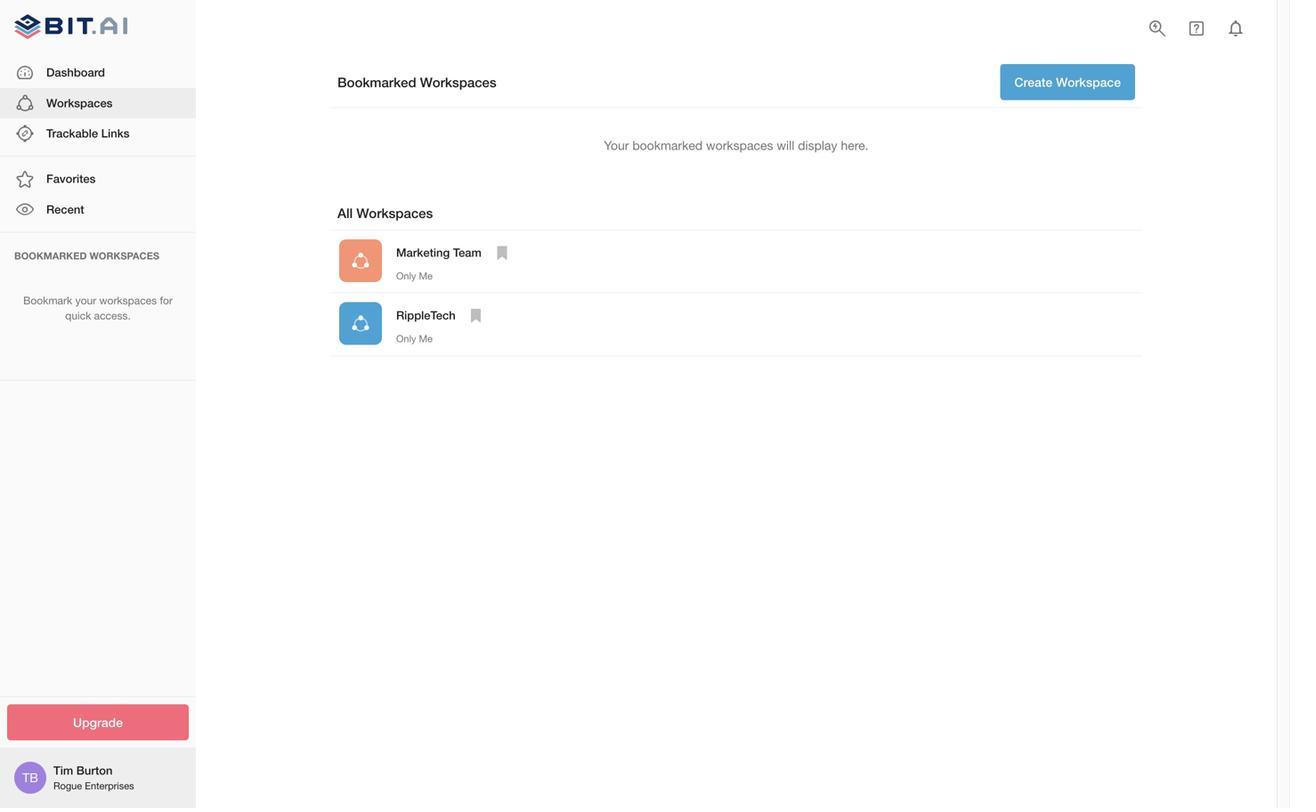 Task type: locate. For each thing, give the bounding box(es) containing it.
workspaces
[[706, 138, 773, 153], [99, 294, 157, 307]]

display
[[798, 138, 837, 153]]

only me down rippletech
[[396, 333, 433, 345]]

0 horizontal spatial workspaces
[[99, 294, 157, 307]]

bookmark image right team
[[491, 242, 513, 264]]

bookmarked workspaces
[[337, 74, 497, 90]]

workspaces button
[[0, 88, 196, 118]]

1 vertical spatial only
[[396, 333, 416, 345]]

workspaces right bookmarked
[[420, 74, 497, 90]]

0 vertical spatial only
[[396, 270, 416, 282]]

1 only me from the top
[[396, 270, 433, 282]]

1 only from the top
[[396, 270, 416, 282]]

only down rippletech
[[396, 333, 416, 345]]

only for marketing team
[[396, 270, 416, 282]]

recent
[[46, 202, 84, 216]]

2 only from the top
[[396, 333, 416, 345]]

your
[[75, 294, 96, 307]]

upgrade button
[[7, 705, 189, 741]]

0 vertical spatial workspaces
[[706, 138, 773, 153]]

tim burton rogue enterprises
[[53, 764, 134, 792]]

favorites button
[[0, 164, 196, 194]]

only
[[396, 270, 416, 282], [396, 333, 416, 345]]

1 vertical spatial workspaces
[[99, 294, 157, 307]]

workspaces for bookmarked workspaces
[[420, 74, 497, 90]]

here.
[[841, 138, 869, 153]]

me down rippletech
[[419, 333, 433, 345]]

bookmark image right rippletech
[[465, 305, 487, 327]]

only me for marketing team
[[396, 270, 433, 282]]

only down marketing
[[396, 270, 416, 282]]

trackable links button
[[0, 118, 196, 149]]

1 horizontal spatial workspaces
[[706, 138, 773, 153]]

workspaces up access.
[[99, 294, 157, 307]]

bookmark image for rippletech
[[465, 305, 487, 327]]

0 vertical spatial me
[[419, 270, 433, 282]]

1 horizontal spatial bookmark image
[[491, 242, 513, 264]]

1 vertical spatial only me
[[396, 333, 433, 345]]

workspaces
[[90, 250, 159, 262]]

2 me from the top
[[419, 333, 433, 345]]

workspaces left will
[[706, 138, 773, 153]]

only me down marketing
[[396, 270, 433, 282]]

workspaces
[[420, 74, 497, 90], [46, 96, 113, 110], [357, 205, 433, 221]]

workspaces up marketing
[[357, 205, 433, 221]]

your
[[604, 138, 629, 153]]

create workspace
[[1015, 75, 1121, 89]]

team
[[453, 246, 482, 260]]

your bookmarked workspaces will display here.
[[604, 138, 869, 153]]

0 vertical spatial bookmark image
[[491, 242, 513, 264]]

bookmark image for marketing team
[[491, 242, 513, 264]]

1 vertical spatial workspaces
[[46, 96, 113, 110]]

trackable
[[46, 126, 98, 140]]

workspaces inside bookmark your workspaces for quick access.
[[99, 294, 157, 307]]

rogue
[[53, 780, 82, 792]]

2 vertical spatial workspaces
[[357, 205, 433, 221]]

links
[[101, 126, 130, 140]]

workspaces down dashboard
[[46, 96, 113, 110]]

1 vertical spatial bookmark image
[[465, 305, 487, 327]]

rippletech
[[396, 309, 456, 322]]

bookmark image
[[491, 242, 513, 264], [465, 305, 487, 327]]

workspaces for will
[[706, 138, 773, 153]]

1 me from the top
[[419, 270, 433, 282]]

will
[[777, 138, 795, 153]]

0 vertical spatial only me
[[396, 270, 433, 282]]

dashboard
[[46, 66, 105, 79]]

0 horizontal spatial bookmark image
[[465, 305, 487, 327]]

bookmarked
[[632, 138, 703, 153]]

me for rippletech
[[419, 333, 433, 345]]

only me
[[396, 270, 433, 282], [396, 333, 433, 345]]

me down marketing
[[419, 270, 433, 282]]

workspaces for all workspaces
[[357, 205, 433, 221]]

2 only me from the top
[[396, 333, 433, 345]]

for
[[160, 294, 173, 307]]

1 vertical spatial me
[[419, 333, 433, 345]]

tb
[[22, 771, 38, 785]]

me
[[419, 270, 433, 282], [419, 333, 433, 345]]

0 vertical spatial workspaces
[[420, 74, 497, 90]]



Task type: describe. For each thing, give the bounding box(es) containing it.
marketing
[[396, 246, 450, 260]]

all
[[337, 205, 353, 221]]

burton
[[76, 764, 113, 778]]

recent button
[[0, 194, 196, 225]]

bookmarked
[[14, 250, 87, 262]]

enterprises
[[85, 780, 134, 792]]

access.
[[94, 309, 131, 322]]

favorites
[[46, 172, 96, 186]]

all workspaces
[[337, 205, 433, 221]]

bookmarked workspaces
[[14, 250, 159, 262]]

tim
[[53, 764, 73, 778]]

bookmarked
[[337, 74, 416, 90]]

workspaces for for
[[99, 294, 157, 307]]

workspace
[[1056, 75, 1121, 89]]

trackable links
[[46, 126, 130, 140]]

marketing team
[[396, 246, 482, 260]]

dashboard button
[[0, 58, 196, 88]]

bookmark
[[23, 294, 72, 307]]

only me for rippletech
[[396, 333, 433, 345]]

create
[[1015, 75, 1053, 89]]

upgrade
[[73, 715, 123, 730]]

me for marketing team
[[419, 270, 433, 282]]

bookmark your workspaces for quick access.
[[23, 294, 173, 322]]

only for rippletech
[[396, 333, 416, 345]]

workspaces inside button
[[46, 96, 113, 110]]

quick
[[65, 309, 91, 322]]



Task type: vqa. For each thing, say whether or not it's contained in the screenshot.
first The Only Me from the bottom of the page
yes



